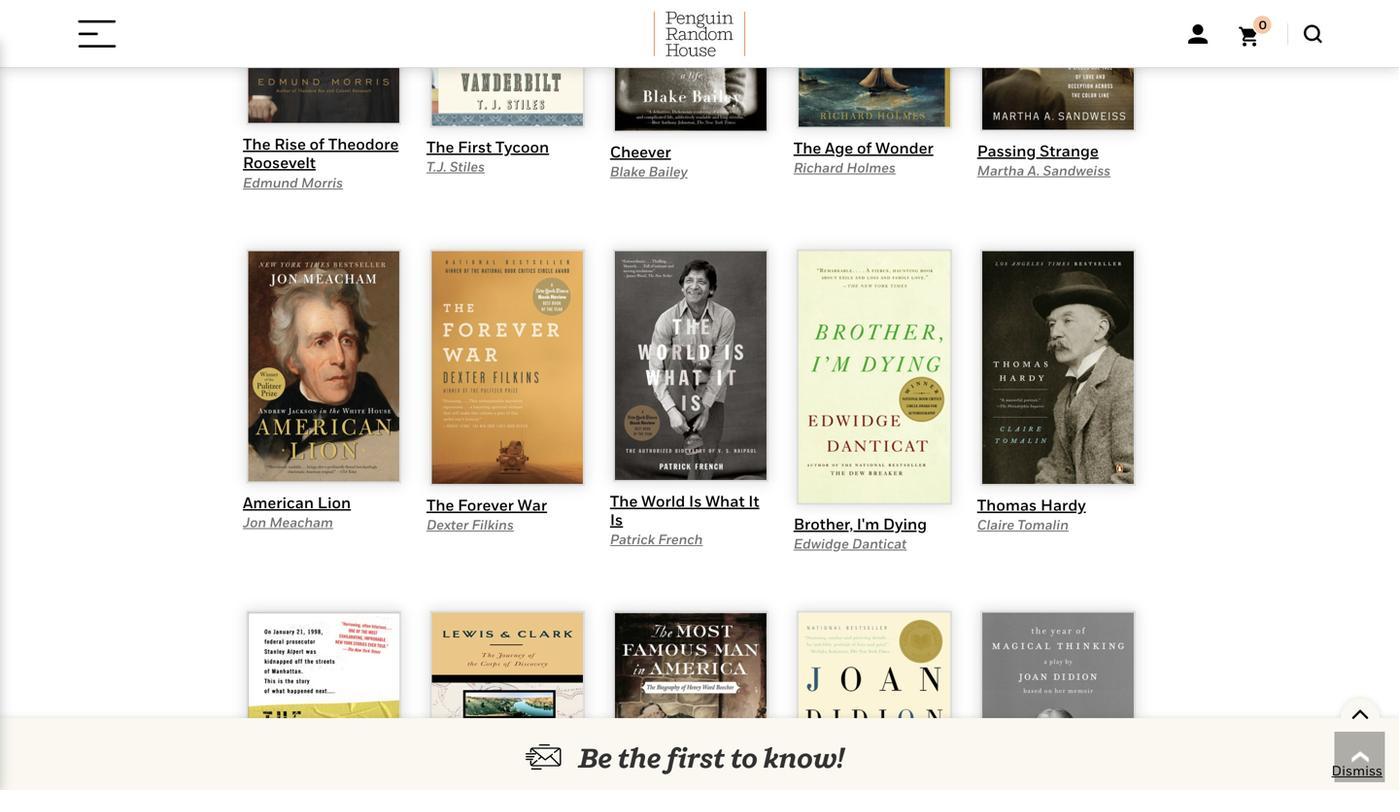 Task type: locate. For each thing, give the bounding box(es) containing it.
the age of wonder image
[[797, 0, 952, 129]]

of up "holmes"
[[857, 138, 872, 157]]

war
[[518, 496, 547, 514]]

the up roosevelt
[[243, 135, 271, 153]]

0 horizontal spatial the year of magical thinking image
[[797, 611, 952, 790]]

first
[[458, 138, 492, 156]]

dying
[[884, 514, 927, 533]]

to
[[731, 742, 758, 774]]

cheever blake bailey
[[610, 142, 688, 179]]

the age of wonder richard holmes
[[794, 138, 934, 175]]

bailey
[[649, 163, 688, 179]]

the forever war image
[[430, 249, 585, 486]]

of
[[310, 135, 325, 153], [857, 138, 872, 157]]

the first tycoon link
[[427, 138, 549, 156]]

claire tomalin link
[[978, 517, 1069, 533]]

filkins
[[472, 517, 514, 533]]

the inside the rise of theodore roosevelt edmund morris
[[243, 135, 271, 153]]

the
[[618, 742, 661, 774]]

the up the t.j.
[[427, 138, 454, 156]]

0 horizontal spatial is
[[610, 510, 623, 529]]

passing strange link
[[978, 141, 1099, 160]]

1 vertical spatial is
[[610, 510, 623, 529]]

hardy
[[1041, 496, 1086, 514]]

sign in image
[[1189, 24, 1208, 44]]

the year of magical thinking image
[[797, 611, 952, 790], [981, 611, 1136, 790]]

the
[[243, 135, 271, 153], [427, 138, 454, 156], [794, 138, 822, 157], [610, 492, 638, 510], [427, 496, 454, 514]]

the inside the age of wonder richard holmes
[[794, 138, 822, 157]]

know!
[[763, 742, 844, 774]]

1 horizontal spatial the year of magical thinking image
[[981, 611, 1136, 790]]

the up richard
[[794, 138, 822, 157]]

forever
[[458, 496, 514, 514]]

brother, i'm dying image
[[797, 249, 952, 505]]

of for rise
[[310, 135, 325, 153]]

richard
[[794, 159, 844, 175]]

of inside the age of wonder richard holmes
[[857, 138, 872, 157]]

wonder
[[876, 138, 934, 157]]

the age of wonder link
[[794, 138, 934, 157]]

t.j. stiles link
[[427, 159, 485, 175]]

patrick
[[610, 531, 655, 547]]

is up "patrick"
[[610, 510, 623, 529]]

the left world
[[610, 492, 638, 510]]

roosevelt
[[243, 153, 316, 172]]

the for the world is what it is
[[610, 492, 638, 510]]

the rise of theodore roosevelt edmund morris
[[243, 135, 399, 190]]

is
[[689, 492, 702, 510], [610, 510, 623, 529]]

american
[[243, 493, 314, 512]]

the inside the world is what it is patrick french
[[610, 492, 638, 510]]

cheever link
[[610, 142, 671, 161]]

brother,
[[794, 514, 853, 533]]

lewis & clark image
[[430, 611, 585, 766]]

sandweiss
[[1044, 163, 1111, 179]]

french
[[658, 531, 703, 547]]

brother, i'm dying link
[[794, 514, 927, 533]]

the world is what it is image
[[614, 249, 769, 482]]

of inside the rise of theodore roosevelt edmund morris
[[310, 135, 325, 153]]

the most famous man in america image
[[614, 611, 769, 790]]

danticat
[[852, 536, 907, 552]]

richard holmes link
[[794, 159, 896, 175]]

2 the year of magical thinking image from the left
[[981, 611, 1136, 790]]

martha a. sandweiss link
[[978, 163, 1111, 179]]

edmund morris link
[[243, 174, 343, 190]]

the inside the forever war dexter filkins
[[427, 496, 454, 514]]

cheever image
[[614, 0, 769, 133]]

of right rise
[[310, 135, 325, 153]]

the for the first tycoon
[[427, 138, 454, 156]]

0 vertical spatial is
[[689, 492, 702, 510]]

patrick french link
[[610, 531, 703, 547]]

is left the what
[[689, 492, 702, 510]]

the inside the first tycoon t.j. stiles
[[427, 138, 454, 156]]

the forever war dexter filkins
[[427, 496, 547, 533]]

the up dexter
[[427, 496, 454, 514]]

meacham
[[270, 514, 333, 530]]

jon meacham link
[[243, 514, 333, 530]]

thomas hardy claire tomalin
[[978, 496, 1086, 533]]

dexter
[[427, 517, 469, 533]]

thomas
[[978, 496, 1037, 514]]

0 horizontal spatial of
[[310, 135, 325, 153]]

jon
[[243, 514, 266, 530]]

1 horizontal spatial of
[[857, 138, 872, 157]]



Task type: describe. For each thing, give the bounding box(es) containing it.
american lion link
[[243, 493, 351, 512]]

expand/collapse sign up banner image
[[1351, 699, 1370, 728]]

cheever
[[610, 142, 671, 161]]

thomas hardy image
[[981, 249, 1136, 486]]

edwidge
[[794, 536, 849, 552]]

morris
[[301, 174, 343, 190]]

of for age
[[857, 138, 872, 157]]

it
[[749, 492, 760, 510]]

the world is what it is patrick french
[[610, 492, 760, 547]]

stiles
[[450, 159, 485, 175]]

first
[[667, 742, 725, 774]]

what
[[706, 492, 745, 510]]

passing
[[978, 141, 1037, 160]]

blake bailey link
[[610, 163, 688, 179]]

the for the forever war
[[427, 496, 454, 514]]

the for the rise of theodore roosevelt
[[243, 135, 271, 153]]

lion
[[318, 493, 351, 512]]

penguin random house image
[[654, 12, 745, 56]]

age
[[825, 138, 854, 157]]

be the first to know!
[[579, 742, 844, 774]]

the first tycoon image
[[430, 0, 585, 128]]

blake
[[610, 163, 646, 179]]

theodore
[[328, 135, 399, 153]]

1 horizontal spatial is
[[689, 492, 702, 510]]

thomas hardy link
[[978, 496, 1086, 514]]

edmund
[[243, 174, 298, 190]]

dismiss link
[[1332, 761, 1383, 781]]

brother, i'm dying edwidge danticat
[[794, 514, 927, 552]]

be
[[579, 742, 613, 774]]

the for the age of wonder
[[794, 138, 822, 157]]

the forever war link
[[427, 496, 547, 514]]

american lion jon meacham
[[243, 493, 351, 530]]

the rise of theodore roosevelt image
[[246, 0, 401, 125]]

strange
[[1040, 141, 1099, 160]]

tomalin
[[1018, 517, 1069, 533]]

the rise of theodore roosevelt link
[[243, 135, 399, 172]]

a.
[[1028, 163, 1040, 179]]

search image
[[1304, 25, 1323, 43]]

the first tycoon t.j. stiles
[[427, 138, 549, 175]]

passing strange martha a. sandweiss
[[978, 141, 1111, 179]]

t.j.
[[427, 159, 447, 175]]

claire
[[978, 517, 1015, 533]]

dismiss
[[1332, 763, 1383, 779]]

the birthday party image
[[246, 611, 401, 790]]

holmes
[[847, 159, 896, 175]]

rise
[[274, 135, 306, 153]]

the world is what it is link
[[610, 492, 760, 529]]

dexter filkins link
[[427, 517, 514, 533]]

shopping cart image
[[1239, 16, 1272, 47]]

passing strange image
[[981, 0, 1136, 132]]

edwidge danticat link
[[794, 536, 907, 552]]

martha
[[978, 163, 1025, 179]]

world
[[642, 492, 686, 510]]

american lion image
[[246, 249, 401, 484]]

i'm
[[857, 514, 880, 533]]

1 the year of magical thinking image from the left
[[797, 611, 952, 790]]

tycoon
[[496, 138, 549, 156]]



Task type: vqa. For each thing, say whether or not it's contained in the screenshot.
"THE FIRST TYCOON" "Link"
yes



